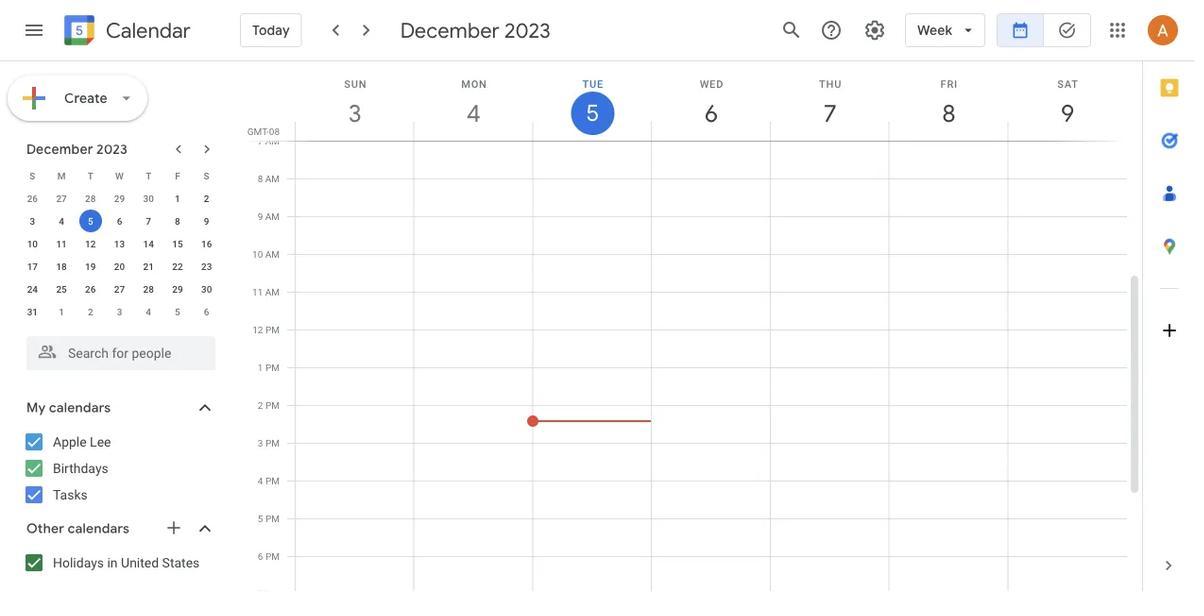 Task type: vqa. For each thing, say whether or not it's contained in the screenshot.
24 column header
no



Task type: describe. For each thing, give the bounding box(es) containing it.
12 for 12
[[85, 238, 96, 249]]

27 for 27 element
[[114, 284, 125, 295]]

today
[[252, 22, 290, 39]]

9 for 9
[[204, 215, 209, 227]]

row containing 26
[[18, 187, 221, 210]]

apple
[[53, 434, 87, 450]]

11 am
[[252, 286, 280, 298]]

19 element
[[79, 255, 102, 278]]

6 pm
[[258, 551, 280, 562]]

4 inside "mon 4"
[[466, 98, 480, 129]]

12 pm
[[253, 324, 280, 335]]

pm for 6 pm
[[266, 551, 280, 562]]

28 for november 28 element on the top
[[85, 193, 96, 204]]

january 6 element
[[195, 301, 218, 323]]

8 for 8 am
[[258, 173, 263, 184]]

1 for "january 1" element
[[59, 306, 64, 318]]

pm for 1 pm
[[266, 362, 280, 373]]

3 down 27 element
[[117, 306, 122, 318]]

1 s from the left
[[30, 170, 35, 181]]

wed
[[700, 78, 724, 90]]

pm for 3 pm
[[266, 438, 280, 449]]

6 link
[[690, 92, 733, 135]]

15 element
[[166, 232, 189, 255]]

30 element
[[195, 278, 218, 301]]

pm for 2 pm
[[266, 400, 280, 411]]

12 element
[[79, 232, 102, 255]]

31 element
[[21, 301, 44, 323]]

6 inside january 6 element
[[204, 306, 209, 318]]

holidays in united states
[[53, 555, 200, 571]]

0 vertical spatial 1
[[175, 193, 180, 204]]

november 27 element
[[50, 187, 73, 210]]

16 element
[[195, 232, 218, 255]]

am for 10 am
[[265, 249, 280, 260]]

am for 11 am
[[265, 286, 280, 298]]

2 pm
[[258, 400, 280, 411]]

thu 7
[[819, 78, 842, 129]]

tasks
[[53, 487, 88, 503]]

9 inside sat 9
[[1060, 98, 1074, 129]]

states
[[162, 555, 200, 571]]

4 column header
[[414, 61, 533, 141]]

1 t from the left
[[88, 170, 93, 181]]

january 5 element
[[166, 301, 189, 323]]

22
[[172, 261, 183, 272]]

10 for 10
[[27, 238, 38, 249]]

7 column header
[[770, 61, 890, 141]]

row containing 17
[[18, 255, 221, 278]]

20
[[114, 261, 125, 272]]

14 element
[[137, 232, 160, 255]]

7 link
[[809, 92, 852, 135]]

7 inside thu 7
[[822, 98, 836, 129]]

sun 3
[[344, 78, 367, 129]]

today button
[[240, 8, 302, 53]]

8 inside fri 8
[[941, 98, 955, 129]]

4 down 3 pm
[[258, 475, 263, 487]]

13 element
[[108, 232, 131, 255]]

Search for people text field
[[38, 336, 204, 370]]

row group containing 26
[[18, 187, 221, 323]]

17
[[27, 261, 38, 272]]

w
[[115, 170, 124, 181]]

november 30 element
[[137, 187, 160, 210]]

15
[[172, 238, 183, 249]]

31
[[27, 306, 38, 318]]

5 for 5 pm
[[258, 513, 263, 525]]

5 cell
[[76, 210, 105, 232]]

30 for november 30 element
[[143, 193, 154, 204]]

6 down 5 pm
[[258, 551, 263, 562]]

0 vertical spatial 2023
[[505, 17, 551, 43]]

date_range button
[[997, 8, 1044, 53]]

6 inside 'wed 6'
[[704, 98, 717, 129]]

calendars for my calendars
[[49, 400, 111, 417]]

0 vertical spatial 2
[[204, 193, 209, 204]]

22 element
[[166, 255, 189, 278]]

26 for november 26 element
[[27, 193, 38, 204]]

m
[[57, 170, 66, 181]]

5 for january 5 element on the left bottom of the page
[[175, 306, 180, 318]]

row containing 3
[[18, 210, 221, 232]]

13
[[114, 238, 125, 249]]

january 2 element
[[79, 301, 102, 323]]

pm for 12 pm
[[266, 324, 280, 335]]

holidays
[[53, 555, 104, 571]]

week button
[[905, 8, 986, 53]]

10 am
[[252, 249, 280, 260]]

23 element
[[195, 255, 218, 278]]

am for 8 am
[[265, 173, 280, 184]]

sat 9
[[1058, 78, 1079, 129]]

my calendars list
[[4, 427, 234, 510]]

25
[[56, 284, 67, 295]]

apple lee
[[53, 434, 111, 450]]

6 up the 13 element
[[117, 215, 122, 227]]

row containing 24
[[18, 278, 221, 301]]

24
[[27, 284, 38, 295]]

november 26 element
[[21, 187, 44, 210]]

5 inside tue 5
[[585, 98, 598, 128]]

add other calendars image
[[164, 519, 183, 538]]

8 column header
[[889, 61, 1009, 141]]

17 element
[[21, 255, 44, 278]]

8 am
[[258, 173, 280, 184]]

calendars for other calendars
[[68, 521, 130, 538]]

january 1 element
[[50, 301, 73, 323]]

january 4 element
[[137, 301, 160, 323]]

18
[[56, 261, 67, 272]]

birthdays
[[53, 461, 108, 476]]

25 element
[[50, 278, 73, 301]]

5, today element
[[79, 210, 102, 232]]

grid containing 3
[[242, 61, 1143, 593]]

4 link
[[452, 92, 496, 135]]

23
[[201, 261, 212, 272]]

19
[[85, 261, 96, 272]]

am for 7 am
[[265, 135, 280, 146]]

5 link
[[571, 92, 615, 135]]



Task type: locate. For each thing, give the bounding box(es) containing it.
10 up 11 am
[[252, 249, 263, 260]]

2 vertical spatial 2
[[258, 400, 263, 411]]

0 horizontal spatial 27
[[56, 193, 67, 204]]

5
[[585, 98, 598, 128], [88, 215, 93, 227], [175, 306, 180, 318], [258, 513, 263, 525]]

0 horizontal spatial 2
[[88, 306, 93, 318]]

s up november 26 element
[[30, 170, 35, 181]]

0 vertical spatial 8
[[941, 98, 955, 129]]

calendar heading
[[102, 17, 191, 44]]

other calendars button
[[4, 514, 234, 544]]

1 vertical spatial 28
[[143, 284, 154, 295]]

10 for 10 am
[[252, 249, 263, 260]]

0 horizontal spatial december 2023
[[26, 141, 128, 158]]

1 horizontal spatial 29
[[172, 284, 183, 295]]

7 for 7
[[146, 215, 151, 227]]

27 down 20
[[114, 284, 125, 295]]

2023
[[505, 17, 551, 43], [96, 141, 128, 158]]

5 am from the top
[[265, 286, 280, 298]]

mon 4
[[461, 78, 487, 129]]

1 for 1 pm
[[258, 362, 263, 373]]

11 for 11 am
[[252, 286, 263, 298]]

other calendars
[[26, 521, 130, 538]]

am for 9 am
[[265, 211, 280, 222]]

1 inside grid
[[258, 362, 263, 373]]

1 horizontal spatial 27
[[114, 284, 125, 295]]

10 inside row
[[27, 238, 38, 249]]

t up november 30 element
[[146, 170, 151, 181]]

tab list
[[1144, 61, 1196, 540]]

9 am
[[258, 211, 280, 222]]

12 for 12 pm
[[253, 324, 263, 335]]

2 horizontal spatial 7
[[822, 98, 836, 129]]

11 element
[[50, 232, 73, 255]]

2 for january 2 element
[[88, 306, 93, 318]]

pm up '2 pm'
[[266, 362, 280, 373]]

0 horizontal spatial 7
[[146, 215, 151, 227]]

0 horizontal spatial 10
[[27, 238, 38, 249]]

29 for 29 element
[[172, 284, 183, 295]]

0 vertical spatial calendars
[[49, 400, 111, 417]]

1 horizontal spatial 7
[[258, 135, 263, 146]]

0 horizontal spatial 11
[[56, 238, 67, 249]]

3 inside sun 3
[[347, 98, 361, 129]]

2 up 16 element
[[204, 193, 209, 204]]

9 up 16 element
[[204, 215, 209, 227]]

21
[[143, 261, 154, 272]]

10 inside grid
[[252, 249, 263, 260]]

1
[[175, 193, 180, 204], [59, 306, 64, 318], [258, 362, 263, 373]]

29 element
[[166, 278, 189, 301]]

8 up 15 element
[[175, 215, 180, 227]]

1 horizontal spatial december
[[400, 17, 500, 43]]

30 right the november 29 element
[[143, 193, 154, 204]]

None search field
[[0, 329, 234, 370]]

20 element
[[108, 255, 131, 278]]

8 down fri
[[941, 98, 955, 129]]

5 row from the top
[[18, 255, 221, 278]]

pm down 5 pm
[[266, 551, 280, 562]]

date_range
[[1011, 21, 1030, 40]]

8 up 9 am
[[258, 173, 263, 184]]

6 down "30" element
[[204, 306, 209, 318]]

7 left 08
[[258, 135, 263, 146]]

6
[[704, 98, 717, 129], [117, 215, 122, 227], [204, 306, 209, 318], [258, 551, 263, 562]]

6 pm from the top
[[266, 513, 280, 525]]

f
[[175, 170, 180, 181]]

gmt-08
[[247, 126, 280, 137]]

1 horizontal spatial 11
[[252, 286, 263, 298]]

grid
[[242, 61, 1143, 593]]

united
[[121, 555, 159, 571]]

0 vertical spatial 28
[[85, 193, 96, 204]]

3 column header
[[295, 61, 415, 141]]

4 up 11 element
[[59, 215, 64, 227]]

8 for 8
[[175, 215, 180, 227]]

11 inside row
[[56, 238, 67, 249]]

1 horizontal spatial 10
[[252, 249, 263, 260]]

december 2023
[[400, 17, 551, 43], [26, 141, 128, 158]]

my calendars button
[[4, 393, 234, 423]]

5 for 5, today element
[[88, 215, 93, 227]]

30
[[143, 193, 154, 204], [201, 284, 212, 295]]

29 inside 29 element
[[172, 284, 183, 295]]

0 horizontal spatial s
[[30, 170, 35, 181]]

28 up 5, today element
[[85, 193, 96, 204]]

0 vertical spatial december
[[400, 17, 500, 43]]

7 pm from the top
[[266, 551, 280, 562]]

row
[[18, 164, 221, 187], [18, 187, 221, 210], [18, 210, 221, 232], [18, 232, 221, 255], [18, 255, 221, 278], [18, 278, 221, 301], [18, 301, 221, 323]]

other
[[26, 521, 64, 538]]

27 element
[[108, 278, 131, 301]]

december 2023 grid
[[18, 164, 221, 323]]

0 horizontal spatial 26
[[27, 193, 38, 204]]

28 for 28 element
[[143, 284, 154, 295]]

0 horizontal spatial 9
[[204, 215, 209, 227]]

6 down wed
[[704, 98, 717, 129]]

2 horizontal spatial 9
[[1060, 98, 1074, 129]]

am up 8 am
[[265, 135, 280, 146]]

7 down thu
[[822, 98, 836, 129]]

2 horizontal spatial 8
[[941, 98, 955, 129]]

27 for november 27 element
[[56, 193, 67, 204]]

2 horizontal spatial 1
[[258, 362, 263, 373]]

1 vertical spatial 12
[[253, 324, 263, 335]]

0 horizontal spatial 29
[[114, 193, 125, 204]]

1 horizontal spatial 28
[[143, 284, 154, 295]]

18 element
[[50, 255, 73, 278]]

pm down 3 pm
[[266, 475, 280, 487]]

8 link
[[927, 92, 971, 135]]

1 horizontal spatial 30
[[201, 284, 212, 295]]

0 vertical spatial 26
[[27, 193, 38, 204]]

14
[[143, 238, 154, 249]]

3 am from the top
[[265, 211, 280, 222]]

0 vertical spatial 12
[[85, 238, 96, 249]]

08
[[269, 126, 280, 137]]

november 28 element
[[79, 187, 102, 210]]

24 element
[[21, 278, 44, 301]]

0 horizontal spatial 1
[[59, 306, 64, 318]]

1 pm from the top
[[266, 324, 280, 335]]

1 vertical spatial calendars
[[68, 521, 130, 538]]

pm up 1 pm on the left bottom of page
[[266, 324, 280, 335]]

0 vertical spatial 11
[[56, 238, 67, 249]]

26 down 19
[[85, 284, 96, 295]]

30 for "30" element
[[201, 284, 212, 295]]

3 up '4 pm'
[[258, 438, 263, 449]]

1 horizontal spatial 2
[[204, 193, 209, 204]]

1 horizontal spatial 26
[[85, 284, 96, 295]]

7 down november 30 element
[[146, 215, 151, 227]]

2
[[204, 193, 209, 204], [88, 306, 93, 318], [258, 400, 263, 411]]

29
[[114, 193, 125, 204], [172, 284, 183, 295]]

28 down the 21
[[143, 284, 154, 295]]

january 3 element
[[108, 301, 131, 323]]

1 vertical spatial 30
[[201, 284, 212, 295]]

16
[[201, 238, 212, 249]]

3 down sun
[[347, 98, 361, 129]]

am down 9 am
[[265, 249, 280, 260]]

pm
[[266, 324, 280, 335], [266, 362, 280, 373], [266, 400, 280, 411], [266, 438, 280, 449], [266, 475, 280, 487], [266, 513, 280, 525], [266, 551, 280, 562]]

calendar
[[106, 17, 191, 44]]

10
[[27, 238, 38, 249], [252, 249, 263, 260]]

6 row from the top
[[18, 278, 221, 301]]

gmt-
[[247, 126, 269, 137]]

tue 5
[[583, 78, 604, 128]]

pm for 5 pm
[[266, 513, 280, 525]]

9 column header
[[1008, 61, 1127, 141]]

0 vertical spatial december 2023
[[400, 17, 551, 43]]

4 down mon
[[466, 98, 480, 129]]

december
[[400, 17, 500, 43], [26, 141, 93, 158]]

december 2023 up mon
[[400, 17, 551, 43]]

4
[[466, 98, 480, 129], [59, 215, 64, 227], [146, 306, 151, 318], [258, 475, 263, 487]]

november 29 element
[[108, 187, 131, 210]]

create button
[[8, 76, 147, 121]]

in
[[107, 555, 118, 571]]

0 horizontal spatial t
[[88, 170, 93, 181]]

mon
[[461, 78, 487, 90]]

26 element
[[79, 278, 102, 301]]

2 down 26 element on the left
[[88, 306, 93, 318]]

december up mon
[[400, 17, 500, 43]]

1 vertical spatial december 2023
[[26, 141, 128, 158]]

settings menu image
[[864, 19, 887, 42]]

9 inside row
[[204, 215, 209, 227]]

1 pm
[[258, 362, 280, 373]]

lee
[[90, 434, 111, 450]]

2 row from the top
[[18, 187, 221, 210]]

s right 'f'
[[204, 170, 209, 181]]

row containing 31
[[18, 301, 221, 323]]

0 horizontal spatial 30
[[143, 193, 154, 204]]

sun
[[344, 78, 367, 90]]

0 vertical spatial 30
[[143, 193, 154, 204]]

1 horizontal spatial 8
[[258, 173, 263, 184]]

12 down 11 am
[[253, 324, 263, 335]]

9 down sat
[[1060, 98, 1074, 129]]

1 down 25 element
[[59, 306, 64, 318]]

wed 6
[[700, 78, 724, 129]]

1 vertical spatial 26
[[85, 284, 96, 295]]

4 pm from the top
[[266, 438, 280, 449]]

12
[[85, 238, 96, 249], [253, 324, 263, 335]]

create
[[64, 90, 108, 107]]

calendar element
[[60, 11, 191, 53]]

1 down 'f'
[[175, 193, 180, 204]]

1 horizontal spatial 1
[[175, 193, 180, 204]]

2 horizontal spatial 2
[[258, 400, 263, 411]]

task_alt button
[[1044, 8, 1092, 53]]

26 for 26 element on the left
[[85, 284, 96, 295]]

10 element
[[21, 232, 44, 255]]

fri 8
[[941, 78, 958, 129]]

26 left november 27 element
[[27, 193, 38, 204]]

week
[[918, 22, 953, 39]]

pm down '4 pm'
[[266, 513, 280, 525]]

3
[[347, 98, 361, 129], [30, 215, 35, 227], [117, 306, 122, 318], [258, 438, 263, 449]]

8
[[941, 98, 955, 129], [258, 173, 263, 184], [175, 215, 180, 227]]

am
[[265, 135, 280, 146], [265, 173, 280, 184], [265, 211, 280, 222], [265, 249, 280, 260], [265, 286, 280, 298]]

3 up '10' element
[[30, 215, 35, 227]]

5 inside cell
[[88, 215, 93, 227]]

7 row from the top
[[18, 301, 221, 323]]

pm up '4 pm'
[[266, 438, 280, 449]]

2 inside grid
[[258, 400, 263, 411]]

10 up 17
[[27, 238, 38, 249]]

1 horizontal spatial t
[[146, 170, 151, 181]]

am up 9 am
[[265, 173, 280, 184]]

9
[[1060, 98, 1074, 129], [258, 211, 263, 222], [204, 215, 209, 227]]

5 down 29 element
[[175, 306, 180, 318]]

0 horizontal spatial 2023
[[96, 141, 128, 158]]

pm for 4 pm
[[266, 475, 280, 487]]

1 horizontal spatial s
[[204, 170, 209, 181]]

calendars up in
[[68, 521, 130, 538]]

26
[[27, 193, 38, 204], [85, 284, 96, 295]]

my
[[26, 400, 46, 417]]

7
[[822, 98, 836, 129], [258, 135, 263, 146], [146, 215, 151, 227]]

2 s from the left
[[204, 170, 209, 181]]

2 pm from the top
[[266, 362, 280, 373]]

7 am
[[258, 135, 280, 146]]

11 down 10 am
[[252, 286, 263, 298]]

0 horizontal spatial 8
[[175, 215, 180, 227]]

1 horizontal spatial december 2023
[[400, 17, 551, 43]]

11 inside grid
[[252, 286, 263, 298]]

1 am from the top
[[265, 135, 280, 146]]

2 vertical spatial 7
[[146, 215, 151, 227]]

4 pm
[[258, 475, 280, 487]]

fri
[[941, 78, 958, 90]]

task_alt
[[1058, 21, 1077, 40]]

27 down m
[[56, 193, 67, 204]]

am down 8 am
[[265, 211, 280, 222]]

row containing s
[[18, 164, 221, 187]]

2 for 2 pm
[[258, 400, 263, 411]]

december 2023 up m
[[26, 141, 128, 158]]

5 down the 'tue'
[[585, 98, 598, 128]]

0 horizontal spatial 28
[[85, 193, 96, 204]]

11
[[56, 238, 67, 249], [252, 286, 263, 298]]

t up november 28 element on the top
[[88, 170, 93, 181]]

row containing 10
[[18, 232, 221, 255]]

4 down 28 element
[[146, 306, 151, 318]]

9 link
[[1046, 92, 1090, 135]]

0 vertical spatial 7
[[822, 98, 836, 129]]

2023 up the 4 column header
[[505, 17, 551, 43]]

9 for 9 am
[[258, 211, 263, 222]]

thu
[[819, 78, 842, 90]]

27
[[56, 193, 67, 204], [114, 284, 125, 295]]

row group
[[18, 187, 221, 323]]

1 vertical spatial 7
[[258, 135, 263, 146]]

0 horizontal spatial december
[[26, 141, 93, 158]]

5 column header
[[532, 61, 652, 141]]

2 vertical spatial 8
[[175, 215, 180, 227]]

1 down the 12 pm
[[258, 362, 263, 373]]

my calendars
[[26, 400, 111, 417]]

1 vertical spatial december
[[26, 141, 93, 158]]

5 pm from the top
[[266, 475, 280, 487]]

21 element
[[137, 255, 160, 278]]

2 am from the top
[[265, 173, 280, 184]]

29 down w
[[114, 193, 125, 204]]

pm down 1 pm on the left bottom of page
[[266, 400, 280, 411]]

7 inside 'december 2023' grid
[[146, 215, 151, 227]]

1 vertical spatial 11
[[252, 286, 263, 298]]

december up m
[[26, 141, 93, 158]]

1 vertical spatial 27
[[114, 284, 125, 295]]

1 horizontal spatial 12
[[253, 324, 263, 335]]

1 row from the top
[[18, 164, 221, 187]]

8 inside row
[[175, 215, 180, 227]]

2 inside january 2 element
[[88, 306, 93, 318]]

sat
[[1058, 78, 1079, 90]]

29 for the november 29 element
[[114, 193, 125, 204]]

2 down 1 pm on the left bottom of page
[[258, 400, 263, 411]]

9 up 10 am
[[258, 211, 263, 222]]

0 vertical spatial 27
[[56, 193, 67, 204]]

3 link
[[333, 92, 377, 135]]

12 inside grid
[[253, 324, 263, 335]]

11 for 11
[[56, 238, 67, 249]]

3 row from the top
[[18, 210, 221, 232]]

calendars up apple lee
[[49, 400, 111, 417]]

5 up 6 pm
[[258, 513, 263, 525]]

calendars
[[49, 400, 111, 417], [68, 521, 130, 538]]

2023 up w
[[96, 141, 128, 158]]

1 horizontal spatial 9
[[258, 211, 263, 222]]

28
[[85, 193, 96, 204], [143, 284, 154, 295]]

28 element
[[137, 278, 160, 301]]

12 up 19
[[85, 238, 96, 249]]

29 inside the november 29 element
[[114, 193, 125, 204]]

5 pm
[[258, 513, 280, 525]]

2 t from the left
[[146, 170, 151, 181]]

1 horizontal spatial 2023
[[505, 17, 551, 43]]

main drawer image
[[23, 19, 45, 42]]

t
[[88, 170, 93, 181], [146, 170, 151, 181]]

0 horizontal spatial 12
[[85, 238, 96, 249]]

1 vertical spatial 2
[[88, 306, 93, 318]]

1 vertical spatial 2023
[[96, 141, 128, 158]]

6 column header
[[651, 61, 771, 141]]

1 vertical spatial 29
[[172, 284, 183, 295]]

1 vertical spatial 1
[[59, 306, 64, 318]]

30 down 23
[[201, 284, 212, 295]]

11 up 18
[[56, 238, 67, 249]]

tue
[[583, 78, 604, 90]]

1 vertical spatial 8
[[258, 173, 263, 184]]

29 down 22
[[172, 284, 183, 295]]

0 vertical spatial 29
[[114, 193, 125, 204]]

2 vertical spatial 1
[[258, 362, 263, 373]]

12 inside row
[[85, 238, 96, 249]]

5 up "12" element
[[88, 215, 93, 227]]

3 pm from the top
[[266, 400, 280, 411]]

am up the 12 pm
[[265, 286, 280, 298]]

4 row from the top
[[18, 232, 221, 255]]

s
[[30, 170, 35, 181], [204, 170, 209, 181]]

4 am from the top
[[265, 249, 280, 260]]

3 pm
[[258, 438, 280, 449]]

7 for 7 am
[[258, 135, 263, 146]]



